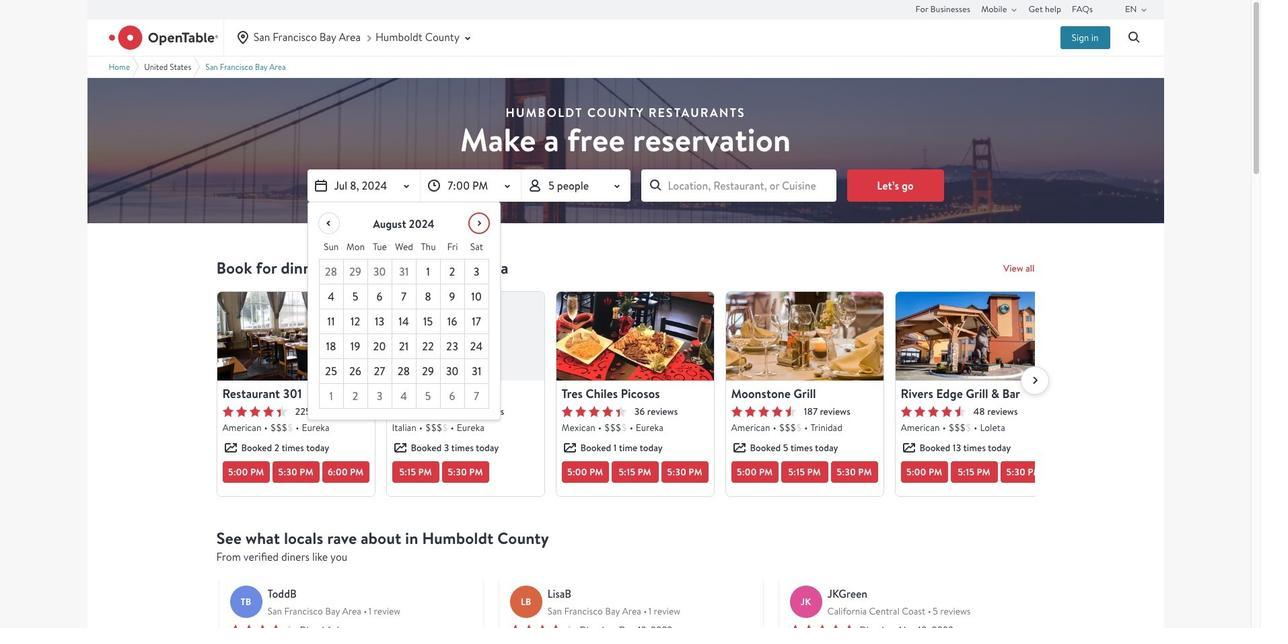 Task type: describe. For each thing, give the bounding box(es) containing it.
4 stars image for avatar photo for toddb
[[230, 625, 294, 629]]

a photo of tres chiles picosos restaurant image
[[556, 292, 714, 381]]

avatar photo for lisab image
[[510, 586, 542, 618]]

thursday element
[[416, 235, 440, 259]]

a photo of restaurant 301 restaurant image
[[217, 292, 375, 381]]

a photo of gabriels restaurant image
[[449, 320, 482, 353]]

Please input a Location, Restaurant or Cuisine field
[[641, 170, 836, 202]]

tuesday element
[[368, 235, 392, 259]]

4.6 stars image
[[392, 406, 457, 417]]

5 stars image
[[790, 625, 854, 629]]



Task type: vqa. For each thing, say whether or not it's contained in the screenshot.
4.5 Stars image corresponding to the A photo of Moonstone Grill restaurant
yes



Task type: locate. For each thing, give the bounding box(es) containing it.
1 4 stars image from the left
[[230, 625, 294, 629]]

avatar photo for jkgreen image
[[790, 586, 822, 618]]

friday element
[[440, 235, 465, 259]]

4 stars image
[[230, 625, 294, 629], [510, 625, 574, 629]]

4.3 stars image
[[222, 406, 287, 417]]

4 stars image for avatar photo for lisab on the left bottom of the page
[[510, 625, 574, 629]]

wednesday element
[[392, 235, 416, 259]]

4 stars image down avatar photo for lisab on the left bottom of the page
[[510, 625, 574, 629]]

None field
[[641, 170, 836, 202]]

1 horizontal spatial 4 stars image
[[510, 625, 574, 629]]

1 horizontal spatial 4.5 stars image
[[901, 406, 965, 417]]

4.5 stars image for "a photo of rivers edge grill & bar restaurant"
[[901, 406, 965, 417]]

a photo of moonstone grill restaurant image
[[726, 292, 883, 381]]

0 horizontal spatial 4 stars image
[[230, 625, 294, 629]]

monday element
[[344, 235, 368, 259]]

4.5 stars image
[[731, 406, 796, 417], [901, 406, 965, 417]]

saturday element
[[465, 235, 489, 259]]

2 4 stars image from the left
[[510, 625, 574, 629]]

4.2 stars image
[[562, 406, 626, 417]]

0 horizontal spatial 4.5 stars image
[[731, 406, 796, 417]]

a photo of rivers edge grill & bar restaurant image
[[895, 292, 1053, 381]]

opentable logo image
[[109, 26, 218, 50]]

sunday element
[[319, 235, 344, 259]]

grid
[[319, 235, 489, 409]]

4.5 stars image for a photo of moonstone grill restaurant
[[731, 406, 796, 417]]

avatar photo for toddb image
[[230, 586, 262, 618]]

row group
[[319, 259, 489, 409]]

1 4.5 stars image from the left
[[731, 406, 796, 417]]

4 stars image down avatar photo for toddb
[[230, 625, 294, 629]]

2 4.5 stars image from the left
[[901, 406, 965, 417]]



